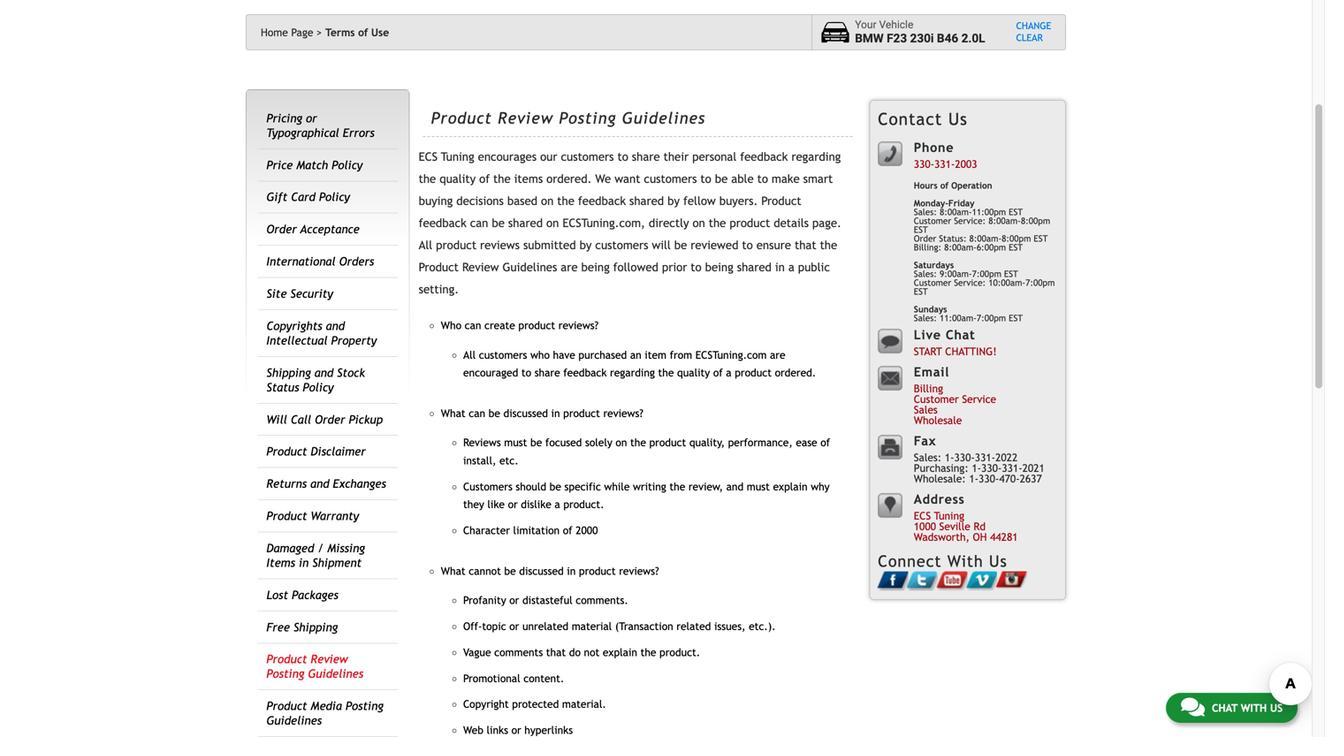 Task type: describe. For each thing, give the bounding box(es) containing it.
packages
[[292, 588, 339, 602]]

product inside product media posting guidelines
[[267, 700, 307, 713]]

on right based
[[541, 194, 554, 208]]

page.
[[813, 216, 842, 230]]

acceptance
[[300, 223, 360, 236]]

330- left 2637
[[982, 462, 1002, 474]]

0 vertical spatial us
[[949, 109, 968, 129]]

friday
[[949, 198, 975, 208]]

of inside reviews must be focused solely on the product quality, performance, ease of install, etc.
[[821, 437, 830, 449]]

while
[[604, 481, 630, 493]]

can inside ecs tuning encourages our customers to share their personal feedback regarding the quality of the items ordered. we want customers to be able to make smart buying decisions based on the feedback shared by fellow buyers. product feedback can be shared on ecstuning.com, directly on the product details page. all product reviews submitted by customers will be reviewed to ensure that the product review guidelines are being followed prior to being shared in a public setting.
[[470, 216, 488, 230]]

we
[[596, 172, 611, 186]]

profanity
[[463, 594, 506, 607]]

or inside "pricing or typographical errors"
[[306, 111, 317, 125]]

orders
[[339, 255, 374, 268]]

7:00pm down 6:00pm
[[972, 269, 1002, 279]]

product up setting.
[[419, 261, 459, 274]]

customers should be specific while writing the review, and must explain why they like or dislike a product.
[[463, 481, 830, 511]]

billing link
[[914, 382, 944, 395]]

product down 'returns'
[[267, 509, 307, 523]]

explain inside customers should be specific while writing the review, and must explain why they like or dislike a product.
[[773, 481, 808, 493]]

gift card policy
[[267, 190, 350, 204]]

product left reviews
[[436, 238, 477, 252]]

etc.).
[[749, 620, 776, 633]]

a inside ecs tuning encourages our customers to share their personal feedback regarding the quality of the items ordered. we want customers to be able to make smart buying decisions based on the feedback shared by fellow buyers. product feedback can be shared on ecstuning.com, directly on the product details page. all product reviews submitted by customers will be reviewed to ensure that the product review guidelines are being followed prior to being shared in a public setting.
[[789, 261, 795, 274]]

hours
[[914, 180, 938, 191]]

product disclaimer link
[[267, 445, 366, 459]]

0 vertical spatial 8:00pm
[[1021, 216, 1051, 226]]

1 horizontal spatial 331-
[[975, 451, 996, 464]]

policy inside shipping and stock status policy
[[303, 381, 334, 394]]

errors
[[343, 126, 375, 140]]

material.
[[562, 698, 606, 711]]

service
[[962, 393, 997, 405]]

shipping inside shipping and stock status policy
[[267, 366, 311, 380]]

or right links
[[512, 724, 521, 737]]

returns and exchanges link
[[267, 477, 386, 491]]

security
[[290, 287, 333, 301]]

copyrights
[[267, 319, 322, 333]]

will
[[652, 238, 671, 252]]

performance,
[[728, 437, 793, 449]]

1 vertical spatial explain
[[603, 646, 638, 659]]

(transaction
[[615, 620, 674, 633]]

us for chat
[[1271, 702, 1283, 715]]

product down make
[[762, 194, 802, 208]]

missing
[[327, 542, 365, 555]]

change clear
[[1016, 20, 1052, 43]]

product up the comments.
[[579, 565, 616, 577]]

posting for product review posting guidelines link
[[267, 667, 305, 681]]

prior
[[662, 261, 687, 274]]

the up reviewed
[[709, 216, 726, 230]]

2003
[[955, 158, 978, 170]]

chatting!
[[946, 345, 997, 358]]

share inside ecs tuning encourages our customers to share their personal feedback regarding the quality of the items ordered. we want customers to be able to make smart buying decisions based on the feedback shared by fellow buyers. product feedback can be shared on ecstuning.com, directly on the product details page. all product reviews submitted by customers will be reviewed to ensure that the product review guidelines are being followed prior to being shared in a public setting.
[[632, 150, 660, 164]]

able
[[732, 172, 754, 186]]

must inside customers should be specific while writing the review, and must explain why they like or dislike a product.
[[747, 481, 770, 493]]

product up who
[[519, 319, 555, 332]]

product. inside customers should be specific while writing the review, and must explain why they like or dislike a product.
[[564, 498, 604, 511]]

address ecs tuning 1000 seville rd wadsworth, oh 44281
[[914, 492, 1018, 543]]

writing
[[633, 481, 667, 493]]

1- up wholesale:
[[945, 451, 955, 464]]

product review posting guidelines link
[[267, 653, 364, 681]]

oh
[[973, 531, 987, 543]]

of inside the hours of operation monday-friday sales: 8:00am-11:00pm est customer service: 8:00am-8:00pm est order status: 8:00am-8:00pm est billing: 8:00am-6:00pm est saturdays sales: 9:00am-7:00pm est customer service: 10:00am-7:00pm est sundays sales: 11:00am-7:00pm est
[[941, 180, 949, 191]]

0 vertical spatial review
[[498, 109, 554, 127]]

1 horizontal spatial order
[[315, 413, 345, 426]]

1 sales: from the top
[[914, 207, 937, 217]]

hyperlinks
[[525, 724, 573, 737]]

and for exchanges
[[310, 477, 329, 491]]

bmw
[[855, 31, 884, 46]]

8:00am- up status:
[[940, 207, 972, 217]]

a inside all customers who have purchased an item from ecstuning.com are encouraged to share feedback regarding the quality of a product ordered.
[[726, 367, 732, 379]]

lost packages
[[267, 588, 339, 602]]

order inside the hours of operation monday-friday sales: 8:00am-11:00pm est customer service: 8:00am-8:00pm est order status: 8:00am-8:00pm est billing: 8:00am-6:00pm est saturdays sales: 9:00am-7:00pm est customer service: 10:00am-7:00pm est sundays sales: 11:00am-7:00pm est
[[914, 233, 937, 244]]

live chat start chatting!
[[914, 328, 997, 358]]

11:00am-
[[940, 313, 977, 323]]

in inside ecs tuning encourages our customers to share their personal feedback regarding the quality of the items ordered. we want customers to be able to make smart buying decisions based on the feedback shared by fellow buyers. product feedback can be shared on ecstuning.com, directly on the product details page. all product reviews submitted by customers will be reviewed to ensure that the product review guidelines are being followed prior to being shared in a public setting.
[[775, 261, 785, 274]]

chat inside live chat start chatting!
[[946, 328, 976, 342]]

lost packages link
[[267, 588, 339, 602]]

0 horizontal spatial order
[[267, 223, 297, 236]]

to right able
[[758, 172, 768, 186]]

disclaimer
[[311, 445, 366, 459]]

regarding inside ecs tuning encourages our customers to share their personal feedback regarding the quality of the items ordered. we want customers to be able to make smart buying decisions based on the feedback shared by fellow buyers. product feedback can be shared on ecstuning.com, directly on the product details page. all product reviews submitted by customers will be reviewed to ensure that the product review guidelines are being followed prior to being shared in a public setting.
[[792, 150, 841, 164]]

to right 'prior'
[[691, 261, 702, 274]]

start
[[914, 345, 942, 358]]

encouraged
[[463, 367, 518, 379]]

personal
[[693, 150, 737, 164]]

must inside reviews must be focused solely on the product quality, performance, ease of install, etc.
[[504, 437, 527, 449]]

the down page.
[[820, 238, 838, 252]]

shipping and stock status policy link
[[267, 366, 365, 394]]

are inside ecs tuning encourages our customers to share their personal feedback regarding the quality of the items ordered. we want customers to be able to make smart buying decisions based on the feedback shared by fellow buyers. product feedback can be shared on ecstuning.com, directly on the product details page. all product reviews submitted by customers will be reviewed to ensure that the product review guidelines are being followed prior to being shared in a public setting.
[[561, 261, 578, 274]]

terms of use
[[325, 26, 389, 38]]

product media posting guidelines link
[[267, 700, 384, 728]]

items
[[267, 556, 295, 570]]

the up the buying
[[419, 172, 436, 186]]

330- down the 2022
[[979, 473, 1000, 485]]

and inside customers should be specific while writing the review, and must explain why they like or dislike a product.
[[727, 481, 744, 493]]

1 horizontal spatial by
[[668, 194, 680, 208]]

product up 'returns'
[[267, 445, 307, 459]]

can for create
[[465, 319, 481, 332]]

product inside reviews must be focused solely on the product quality, performance, ease of install, etc.
[[650, 437, 686, 449]]

free shipping link
[[267, 621, 338, 634]]

0 horizontal spatial product review posting guidelines
[[267, 653, 364, 681]]

to inside all customers who have purchased an item from ecstuning.com are encouraged to share feedback regarding the quality of a product ordered.
[[522, 367, 532, 379]]

product up solely
[[563, 407, 600, 420]]

b46
[[937, 31, 959, 46]]

review inside ecs tuning encourages our customers to share their personal feedback regarding the quality of the items ordered. we want customers to be able to make smart buying decisions based on the feedback shared by fellow buyers. product feedback can be shared on ecstuning.com, directly on the product details page. all product reviews submitted by customers will be reviewed to ensure that the product review guidelines are being followed prior to being shared in a public setting.
[[462, 261, 499, 274]]

will
[[267, 413, 287, 426]]

price
[[267, 158, 293, 172]]

item
[[645, 349, 667, 361]]

product down free at the left
[[267, 653, 307, 667]]

the down (transaction
[[641, 646, 657, 659]]

on inside reviews must be focused solely on the product quality, performance, ease of install, etc.
[[616, 437, 627, 449]]

sales: inside 'fax sales: 1-330-331-2022 purchasing: 1-330-331-2021 wholesale: 1-330-470-2637'
[[914, 451, 942, 464]]

posting for product media posting guidelines link
[[346, 700, 384, 713]]

11:00pm
[[972, 207, 1006, 217]]

comments.
[[576, 594, 629, 607]]

7:00pm right "9:00am-" at the top right of page
[[1026, 278, 1055, 288]]

8:00am- up 6:00pm
[[989, 216, 1021, 226]]

why
[[811, 481, 830, 493]]

reviews must be focused solely on the product quality, performance, ease of install, etc.
[[463, 437, 830, 467]]

guidelines inside product media posting guidelines
[[267, 714, 322, 728]]

2000
[[576, 524, 598, 537]]

international orders link
[[267, 255, 374, 268]]

policy for price match policy
[[332, 158, 363, 172]]

0 horizontal spatial that
[[546, 646, 566, 659]]

international orders
[[267, 255, 374, 268]]

3 sales: from the top
[[914, 313, 937, 323]]

clear
[[1016, 32, 1043, 43]]

in for damaged / missing items in shipment
[[299, 556, 309, 570]]

gift card policy link
[[267, 190, 350, 204]]

comments
[[494, 646, 543, 659]]

lost
[[267, 588, 288, 602]]

that inside ecs tuning encourages our customers to share their personal feedback regarding the quality of the items ordered. we want customers to be able to make smart buying decisions based on the feedback shared by fellow buyers. product feedback can be shared on ecstuning.com, directly on the product details page. all product reviews submitted by customers will be reviewed to ensure that the product review guidelines are being followed prior to being shared in a public setting.
[[795, 238, 817, 252]]

/
[[318, 542, 324, 555]]

feedback down the buying
[[419, 216, 467, 230]]

the inside reviews must be focused solely on the product quality, performance, ease of install, etc.
[[631, 437, 646, 449]]

guidelines inside ecs tuning encourages our customers to share their personal feedback regarding the quality of the items ordered. we want customers to be able to make smart buying decisions based on the feedback shared by fellow buyers. product feedback can be shared on ecstuning.com, directly on the product details page. all product reviews submitted by customers will be reviewed to ensure that the product review guidelines are being followed prior to being shared in a public setting.
[[503, 261, 557, 274]]

customers up we
[[561, 150, 614, 164]]

billing:
[[914, 242, 942, 252]]

chat inside chat with us link
[[1212, 702, 1238, 715]]

order acceptance link
[[267, 223, 360, 236]]

our
[[540, 150, 558, 164]]

review,
[[689, 481, 723, 493]]

1 vertical spatial shipping
[[294, 621, 338, 634]]

should
[[516, 481, 547, 493]]

fax sales: 1-330-331-2022 purchasing: 1-330-331-2021 wholesale: 1-330-470-2637
[[914, 434, 1045, 485]]

your vehicle bmw f23 230i b46 2.0l
[[855, 19, 986, 46]]

of left 2000
[[563, 524, 573, 537]]

of inside ecs tuning encourages our customers to share their personal feedback regarding the quality of the items ordered. we want customers to be able to make smart buying decisions based on the feedback shared by fellow buyers. product feedback can be shared on ecstuning.com, directly on the product details page. all product reviews submitted by customers will be reviewed to ensure that the product review guidelines are being followed prior to being shared in a public setting.
[[479, 172, 490, 186]]

issues,
[[714, 620, 746, 633]]

international
[[267, 255, 336, 268]]

phone 330-331-2003
[[914, 140, 978, 170]]

product up encourages
[[431, 109, 492, 127]]

product down buyers.
[[730, 216, 770, 230]]

customers down their
[[644, 172, 697, 186]]

customer inside email billing customer service sales wholesale
[[914, 393, 959, 405]]

hours of operation monday-friday sales: 8:00am-11:00pm est customer service: 8:00am-8:00pm est order status: 8:00am-8:00pm est billing: 8:00am-6:00pm est saturdays sales: 9:00am-7:00pm est customer service: 10:00am-7:00pm est sundays sales: 11:00am-7:00pm est
[[914, 180, 1055, 323]]

feedback down we
[[578, 194, 626, 208]]

from
[[670, 349, 693, 361]]

0 horizontal spatial by
[[580, 238, 592, 252]]

can for be
[[469, 407, 486, 420]]

all inside ecs tuning encourages our customers to share their personal feedback regarding the quality of the items ordered. we want customers to be able to make smart buying decisions based on the feedback shared by fellow buyers. product feedback can be shared on ecstuning.com, directly on the product details page. all product reviews submitted by customers will be reviewed to ensure that the product review guidelines are being followed prior to being shared in a public setting.
[[419, 238, 433, 252]]

2 horizontal spatial 331-
[[1002, 462, 1023, 474]]

related
[[677, 620, 711, 633]]

2.0l
[[962, 31, 986, 46]]

330- inside phone 330-331-2003
[[914, 158, 935, 170]]

guidelines up "media"
[[308, 667, 364, 681]]

links
[[487, 724, 508, 737]]

media
[[311, 700, 342, 713]]

0 vertical spatial reviews?
[[559, 319, 599, 332]]

product disclaimer
[[267, 445, 366, 459]]

in for what cannot be discussed in product reviews?
[[567, 565, 576, 577]]

customer service link
[[914, 393, 997, 405]]

sundays
[[914, 304, 948, 314]]

in for what can be discussed in product reviews?
[[551, 407, 560, 420]]



Task type: locate. For each thing, give the bounding box(es) containing it.
8:00am- up "9:00am-" at the top right of page
[[945, 242, 977, 252]]

7:00pm down 10:00am-
[[977, 313, 1006, 323]]

damaged / missing items in shipment
[[267, 542, 365, 570]]

1 horizontal spatial posting
[[346, 700, 384, 713]]

2 vertical spatial review
[[311, 653, 348, 667]]

2 horizontal spatial us
[[1271, 702, 1283, 715]]

on up submitted
[[547, 216, 559, 230]]

2637
[[1020, 473, 1042, 485]]

on
[[541, 194, 554, 208], [547, 216, 559, 230], [693, 216, 705, 230], [616, 437, 627, 449]]

1 vertical spatial are
[[770, 349, 786, 361]]

a
[[789, 261, 795, 274], [726, 367, 732, 379], [555, 498, 560, 511]]

sales link
[[914, 404, 938, 416]]

billing
[[914, 382, 944, 395]]

smart
[[804, 172, 833, 186]]

product
[[431, 109, 492, 127], [762, 194, 802, 208], [419, 261, 459, 274], [267, 445, 307, 459], [267, 509, 307, 523], [267, 653, 307, 667], [267, 700, 307, 713]]

2 customer from the top
[[914, 278, 952, 288]]

shared down want
[[630, 194, 664, 208]]

2 horizontal spatial order
[[914, 233, 937, 244]]

policy for gift card policy
[[319, 190, 350, 204]]

8:00pm right the 11:00pm
[[1021, 216, 1051, 226]]

stock
[[337, 366, 365, 380]]

a right dislike
[[555, 498, 560, 511]]

cannot
[[469, 565, 501, 577]]

share down who
[[535, 367, 560, 379]]

1 vertical spatial shared
[[508, 216, 543, 230]]

0 vertical spatial customer
[[914, 216, 952, 226]]

product review posting guidelines
[[431, 109, 706, 127], [267, 653, 364, 681]]

items
[[514, 172, 543, 186]]

order left status:
[[914, 233, 937, 244]]

product review posting guidelines up 'our'
[[431, 109, 706, 127]]

1 horizontal spatial ordered.
[[775, 367, 816, 379]]

0 vertical spatial that
[[795, 238, 817, 252]]

being down reviewed
[[705, 261, 734, 274]]

share
[[632, 150, 660, 164], [535, 367, 560, 379]]

product inside all customers who have purchased an item from ecstuning.com are encouraged to share feedback regarding the quality of a product ordered.
[[735, 367, 772, 379]]

1 vertical spatial customer
[[914, 278, 952, 288]]

to up want
[[618, 150, 629, 164]]

to down who
[[522, 367, 532, 379]]

0 vertical spatial policy
[[332, 158, 363, 172]]

all down the buying
[[419, 238, 433, 252]]

regarding up smart
[[792, 150, 841, 164]]

and for stock
[[315, 366, 334, 380]]

1 horizontal spatial all
[[463, 349, 476, 361]]

posting inside product media posting guidelines
[[346, 700, 384, 713]]

in up distasteful on the bottom of the page
[[567, 565, 576, 577]]

0 vertical spatial a
[[789, 261, 795, 274]]

by down ecstuning.com,
[[580, 238, 592, 252]]

1 vertical spatial share
[[535, 367, 560, 379]]

1- right wholesale:
[[970, 473, 979, 485]]

1 vertical spatial that
[[546, 646, 566, 659]]

product. down specific
[[564, 498, 604, 511]]

0 vertical spatial discussed
[[504, 407, 548, 420]]

1 customer from the top
[[914, 216, 952, 226]]

0 horizontal spatial are
[[561, 261, 578, 274]]

feedback up able
[[740, 150, 788, 164]]

on down fellow
[[693, 216, 705, 230]]

0 horizontal spatial quality
[[440, 172, 476, 186]]

home page link
[[261, 26, 322, 38]]

1 vertical spatial ecs
[[914, 510, 931, 522]]

1 vertical spatial discussed
[[519, 565, 564, 577]]

330- down phone
[[914, 158, 935, 170]]

to up fellow
[[701, 172, 712, 186]]

what left cannot
[[441, 565, 466, 577]]

shared
[[630, 194, 664, 208], [508, 216, 543, 230], [737, 261, 772, 274]]

1 vertical spatial by
[[580, 238, 592, 252]]

product.
[[564, 498, 604, 511], [660, 646, 701, 659]]

clear link
[[1016, 32, 1052, 44]]

match
[[296, 158, 328, 172]]

review down reviews
[[462, 261, 499, 274]]

0 vertical spatial quality
[[440, 172, 476, 186]]

2 horizontal spatial shared
[[737, 261, 772, 274]]

1 vertical spatial chat
[[1212, 702, 1238, 715]]

who
[[441, 319, 462, 332]]

1 horizontal spatial share
[[632, 150, 660, 164]]

est
[[1009, 207, 1023, 217], [914, 225, 928, 235], [1034, 233, 1048, 244], [1009, 242, 1023, 252], [1004, 269, 1019, 279], [914, 286, 928, 297], [1009, 313, 1023, 323]]

contact
[[878, 109, 943, 129]]

quality down from
[[677, 367, 710, 379]]

1 vertical spatial 8:00pm
[[1002, 233, 1031, 244]]

0 vertical spatial explain
[[773, 481, 808, 493]]

shared down ensure
[[737, 261, 772, 274]]

ensure
[[757, 238, 791, 252]]

and inside copyrights and intellectual property
[[326, 319, 345, 333]]

tuning inside ecs tuning encourages our customers to share their personal feedback regarding the quality of the items ordered. we want customers to be able to make smart buying decisions based on the feedback shared by fellow buyers. product feedback can be shared on ecstuning.com, directly on the product details page. all product reviews submitted by customers will be reviewed to ensure that the product review guidelines are being followed prior to being shared in a public setting.
[[441, 150, 475, 164]]

home
[[261, 26, 288, 38]]

2 what from the top
[[441, 565, 466, 577]]

copyright protected material.
[[463, 698, 606, 711]]

quality inside ecs tuning encourages our customers to share their personal feedback regarding the quality of the items ordered. we want customers to be able to make smart buying decisions based on the feedback shared by fellow buyers. product feedback can be shared on ecstuning.com, directly on the product details page. all product reviews submitted by customers will be reviewed to ensure that the product review guidelines are being followed prior to being shared in a public setting.
[[440, 172, 476, 186]]

pricing or typographical errors
[[267, 111, 375, 140]]

1 horizontal spatial a
[[726, 367, 732, 379]]

0 vertical spatial shared
[[630, 194, 664, 208]]

be inside reviews must be focused solely on the product quality, performance, ease of install, etc.
[[531, 437, 542, 449]]

home page
[[261, 26, 313, 38]]

2 vertical spatial can
[[469, 407, 486, 420]]

0 vertical spatial tuning
[[441, 150, 475, 164]]

1 horizontal spatial chat
[[1212, 702, 1238, 715]]

ordered. inside all customers who have purchased an item from ecstuning.com are encouraged to share feedback regarding the quality of a product ordered.
[[775, 367, 816, 379]]

1 horizontal spatial ecs
[[914, 510, 931, 522]]

can right who
[[465, 319, 481, 332]]

in
[[775, 261, 785, 274], [551, 407, 560, 420], [299, 556, 309, 570], [567, 565, 576, 577]]

policy down errors
[[332, 158, 363, 172]]

1 horizontal spatial product review posting guidelines
[[431, 109, 706, 127]]

all inside all customers who have purchased an item from ecstuning.com are encouraged to share feedback regarding the quality of a product ordered.
[[463, 349, 476, 361]]

0 vertical spatial product review posting guidelines
[[431, 109, 706, 127]]

1 vertical spatial reviews?
[[604, 407, 644, 420]]

0 horizontal spatial a
[[555, 498, 560, 511]]

reviewed
[[691, 238, 739, 252]]

2 sales: from the top
[[914, 269, 937, 279]]

call
[[291, 413, 311, 426]]

product left quality,
[[650, 437, 686, 449]]

of inside all customers who have purchased an item from ecstuning.com are encouraged to share feedback regarding the quality of a product ordered.
[[713, 367, 723, 379]]

0 vertical spatial shipping
[[267, 366, 311, 380]]

feedback inside all customers who have purchased an item from ecstuning.com are encouraged to share feedback regarding the quality of a product ordered.
[[564, 367, 607, 379]]

1 vertical spatial tuning
[[934, 510, 965, 522]]

0 vertical spatial product.
[[564, 498, 604, 511]]

wholesale:
[[914, 473, 966, 485]]

what for what cannot be discussed in product reviews?
[[441, 565, 466, 577]]

quality
[[440, 172, 476, 186], [677, 367, 710, 379]]

sales: down hours
[[914, 207, 937, 217]]

posting right "media"
[[346, 700, 384, 713]]

followed
[[613, 261, 659, 274]]

1 horizontal spatial that
[[795, 238, 817, 252]]

ordered. up ease
[[775, 367, 816, 379]]

0 horizontal spatial 331-
[[935, 158, 955, 170]]

address
[[914, 492, 965, 507]]

vague
[[463, 646, 491, 659]]

all up encouraged
[[463, 349, 476, 361]]

that left do
[[546, 646, 566, 659]]

encourages
[[478, 150, 537, 164]]

install,
[[463, 455, 496, 467]]

2021
[[1023, 462, 1045, 474]]

2 horizontal spatial a
[[789, 261, 795, 274]]

2 service: from the top
[[954, 278, 986, 288]]

explain down "off-topic or unrelated material (transaction related issues, etc.)."
[[603, 646, 638, 659]]

customers inside all customers who have purchased an item from ecstuning.com are encouraged to share feedback regarding the quality of a product ordered.
[[479, 349, 527, 361]]

us down 44281
[[989, 552, 1008, 571]]

1 what from the top
[[441, 407, 466, 420]]

customers
[[463, 481, 513, 493]]

1 vertical spatial must
[[747, 481, 770, 493]]

1 horizontal spatial tuning
[[934, 510, 965, 522]]

ecs inside the address ecs tuning 1000 seville rd wadsworth, oh 44281
[[914, 510, 931, 522]]

site
[[267, 287, 287, 301]]

2 vertical spatial us
[[1271, 702, 1283, 715]]

the inside all customers who have purchased an item from ecstuning.com are encouraged to share feedback regarding the quality of a product ordered.
[[658, 367, 674, 379]]

1 service: from the top
[[954, 216, 986, 226]]

order acceptance
[[267, 223, 360, 236]]

posting down free at the left
[[267, 667, 305, 681]]

returns
[[267, 477, 307, 491]]

chat left with
[[1212, 702, 1238, 715]]

the right solely
[[631, 437, 646, 449]]

2 vertical spatial reviews?
[[619, 565, 659, 577]]

status:
[[939, 233, 967, 244]]

0 vertical spatial posting
[[559, 109, 617, 127]]

1 horizontal spatial explain
[[773, 481, 808, 493]]

2 horizontal spatial posting
[[559, 109, 617, 127]]

the
[[419, 172, 436, 186], [493, 172, 511, 186], [557, 194, 575, 208], [709, 216, 726, 230], [820, 238, 838, 252], [658, 367, 674, 379], [631, 437, 646, 449], [670, 481, 686, 493], [641, 646, 657, 659]]

2 being from the left
[[705, 261, 734, 274]]

1 horizontal spatial are
[[770, 349, 786, 361]]

and for intellectual
[[326, 319, 345, 333]]

330- up wholesale:
[[955, 451, 975, 464]]

us inside chat with us link
[[1271, 702, 1283, 715]]

product media posting guidelines
[[267, 700, 384, 728]]

0 horizontal spatial us
[[949, 109, 968, 129]]

quality up the buying
[[440, 172, 476, 186]]

or inside customers should be specific while writing the review, and must explain why they like or dislike a product.
[[508, 498, 518, 511]]

0 vertical spatial service:
[[954, 216, 986, 226]]

1 vertical spatial all
[[463, 349, 476, 361]]

reviews? up the comments.
[[619, 565, 659, 577]]

character limitation of 2000
[[463, 524, 598, 537]]

and inside shipping and stock status policy
[[315, 366, 334, 380]]

the right based
[[557, 194, 575, 208]]

of up decisions
[[479, 172, 490, 186]]

2 vertical spatial posting
[[346, 700, 384, 713]]

regarding inside all customers who have purchased an item from ecstuning.com are encouraged to share feedback regarding the quality of a product ordered.
[[610, 367, 655, 379]]

promotional content.
[[463, 672, 564, 685]]

0 horizontal spatial ecs
[[419, 150, 438, 164]]

tuning up the buying
[[441, 150, 475, 164]]

1 vertical spatial a
[[726, 367, 732, 379]]

guidelines down "media"
[[267, 714, 322, 728]]

of right hours
[[941, 180, 949, 191]]

0 vertical spatial by
[[668, 194, 680, 208]]

comments image
[[1181, 697, 1205, 718]]

0 vertical spatial share
[[632, 150, 660, 164]]

1 vertical spatial us
[[989, 552, 1008, 571]]

ecs down address
[[914, 510, 931, 522]]

1 being from the left
[[581, 261, 610, 274]]

sales: down fax in the right bottom of the page
[[914, 451, 942, 464]]

wholesale link
[[914, 414, 962, 427]]

are inside all customers who have purchased an item from ecstuning.com are encouraged to share feedback regarding the quality of a product ordered.
[[770, 349, 786, 361]]

0 horizontal spatial must
[[504, 437, 527, 449]]

1 horizontal spatial must
[[747, 481, 770, 493]]

customers up followed
[[596, 238, 649, 252]]

0 horizontal spatial all
[[419, 238, 433, 252]]

service: left 10:00am-
[[954, 278, 986, 288]]

0 vertical spatial regarding
[[792, 150, 841, 164]]

topic
[[482, 620, 506, 633]]

public
[[798, 261, 830, 274]]

pickup
[[349, 413, 383, 426]]

guidelines down submitted
[[503, 261, 557, 274]]

policy right the card
[[319, 190, 350, 204]]

2 vertical spatial customer
[[914, 393, 959, 405]]

start chatting! link
[[914, 345, 997, 358]]

be inside customers should be specific while writing the review, and must explain why they like or dislike a product.
[[550, 481, 561, 493]]

ordered. inside ecs tuning encourages our customers to share their personal feedback regarding the quality of the items ordered. we want customers to be able to make smart buying decisions based on the feedback shared by fellow buyers. product feedback can be shared on ecstuning.com, directly on the product details page. all product reviews submitted by customers will be reviewed to ensure that the product review guidelines are being followed prior to being shared in a public setting.
[[547, 172, 592, 186]]

1 horizontal spatial shared
[[630, 194, 664, 208]]

us for connect
[[989, 552, 1008, 571]]

331-
[[935, 158, 955, 170], [975, 451, 996, 464], [1002, 462, 1023, 474]]

a down ecstuning.com
[[726, 367, 732, 379]]

an
[[630, 349, 642, 361]]

contact us
[[878, 109, 968, 129]]

reviews? for what can be discussed in product reviews?
[[604, 407, 644, 420]]

must up etc. in the bottom of the page
[[504, 437, 527, 449]]

distasteful
[[523, 594, 573, 607]]

331- inside phone 330-331-2003
[[935, 158, 955, 170]]

shipping down packages
[[294, 621, 338, 634]]

returns and exchanges
[[267, 477, 386, 491]]

directly
[[649, 216, 689, 230]]

reviews? for what cannot be discussed in product reviews?
[[619, 565, 659, 577]]

like
[[488, 498, 505, 511]]

product down ecstuning.com
[[735, 367, 772, 379]]

or up the typographical
[[306, 111, 317, 125]]

pricing
[[267, 111, 302, 125]]

1 horizontal spatial being
[[705, 261, 734, 274]]

or right topic
[[510, 620, 519, 633]]

or right the profanity
[[510, 594, 519, 607]]

1 horizontal spatial product.
[[660, 646, 701, 659]]

what for what can be discussed in product reviews?
[[441, 407, 466, 420]]

0 horizontal spatial ordered.
[[547, 172, 592, 186]]

do
[[569, 646, 581, 659]]

policy up will call order pickup link
[[303, 381, 334, 394]]

promotional
[[463, 672, 521, 685]]

shipping and stock status policy
[[267, 366, 365, 394]]

will call order pickup link
[[267, 413, 383, 426]]

in inside damaged / missing items in shipment
[[299, 556, 309, 570]]

are right ecstuning.com
[[770, 349, 786, 361]]

intellectual
[[267, 334, 328, 347]]

discussed
[[504, 407, 548, 420], [519, 565, 564, 577]]

2 vertical spatial a
[[555, 498, 560, 511]]

discussed for distasteful
[[519, 565, 564, 577]]

0 horizontal spatial posting
[[267, 667, 305, 681]]

the inside customers should be specific while writing the review, and must explain why they like or dislike a product.
[[670, 481, 686, 493]]

of left 'use'
[[358, 26, 368, 38]]

email billing customer service sales wholesale
[[914, 365, 997, 427]]

dislike
[[521, 498, 552, 511]]

service: down friday
[[954, 216, 986, 226]]

ecs up the buying
[[419, 150, 438, 164]]

buyers.
[[720, 194, 758, 208]]

1 horizontal spatial regarding
[[792, 150, 841, 164]]

ecs tuning encourages our customers to share their personal feedback regarding the quality of the items ordered. we want customers to be able to make smart buying decisions based on the feedback shared by fellow buyers. product feedback can be shared on ecstuning.com, directly on the product details page. all product reviews submitted by customers will be reviewed to ensure that the product review guidelines are being followed prior to being shared in a public setting.
[[419, 150, 842, 296]]

share up want
[[632, 150, 660, 164]]

a inside customers should be specific while writing the review, and must explain why they like or dislike a product.
[[555, 498, 560, 511]]

0 horizontal spatial product.
[[564, 498, 604, 511]]

1 vertical spatial what
[[441, 565, 466, 577]]

0 vertical spatial are
[[561, 261, 578, 274]]

1 horizontal spatial quality
[[677, 367, 710, 379]]

profanity or distasteful comments.
[[463, 594, 629, 607]]

shared down based
[[508, 216, 543, 230]]

being left followed
[[581, 261, 610, 274]]

discussed for be
[[504, 407, 548, 420]]

4 sales: from the top
[[914, 451, 942, 464]]

0 vertical spatial can
[[470, 216, 488, 230]]

quality inside all customers who have purchased an item from ecstuning.com are encouraged to share feedback regarding the quality of a product ordered.
[[677, 367, 710, 379]]

0 horizontal spatial tuning
[[441, 150, 475, 164]]

guidelines up their
[[622, 109, 706, 127]]

8:00pm down the 11:00pm
[[1002, 233, 1031, 244]]

0 vertical spatial must
[[504, 437, 527, 449]]

3 customer from the top
[[914, 393, 959, 405]]

and left stock on the left
[[315, 366, 334, 380]]

or right the like
[[508, 498, 518, 511]]

1 vertical spatial can
[[465, 319, 481, 332]]

share inside all customers who have purchased an item from ecstuning.com are encouraged to share feedback regarding the quality of a product ordered.
[[535, 367, 560, 379]]

us up phone
[[949, 109, 968, 129]]

and down the product disclaimer link
[[310, 477, 329, 491]]

1 vertical spatial review
[[462, 261, 499, 274]]

reviews? up have
[[559, 319, 599, 332]]

0 vertical spatial chat
[[946, 328, 976, 342]]

to left ensure
[[742, 238, 753, 252]]

1 vertical spatial product.
[[660, 646, 701, 659]]

product warranty link
[[267, 509, 359, 523]]

what cannot be discussed in product reviews?
[[441, 565, 659, 577]]

tuning inside the address ecs tuning 1000 seville rd wadsworth, oh 44281
[[934, 510, 965, 522]]

and up property
[[326, 319, 345, 333]]

connect
[[878, 552, 942, 571]]

shipping up status
[[267, 366, 311, 380]]

0 vertical spatial ordered.
[[547, 172, 592, 186]]

1- left the 2022
[[972, 462, 982, 474]]

1 vertical spatial service:
[[954, 278, 986, 288]]

regarding down an
[[610, 367, 655, 379]]

ecs inside ecs tuning encourages our customers to share their personal feedback regarding the quality of the items ordered. we want customers to be able to make smart buying decisions based on the feedback shared by fellow buyers. product feedback can be shared on ecstuning.com, directly on the product details page. all product reviews submitted by customers will be reviewed to ensure that the product review guidelines are being followed prior to being shared in a public setting.
[[419, 150, 438, 164]]

2 vertical spatial shared
[[737, 261, 772, 274]]

0 horizontal spatial explain
[[603, 646, 638, 659]]

or
[[306, 111, 317, 125], [508, 498, 518, 511], [510, 594, 519, 607], [510, 620, 519, 633], [512, 724, 521, 737]]

0 vertical spatial what
[[441, 407, 466, 420]]

with
[[948, 552, 984, 571]]

purchased
[[579, 349, 627, 361]]

can down decisions
[[470, 216, 488, 230]]

8:00am- down the 11:00pm
[[970, 233, 1002, 244]]

8:00pm
[[1021, 216, 1051, 226], [1002, 233, 1031, 244]]

all
[[419, 238, 433, 252], [463, 349, 476, 361]]

the down encourages
[[493, 172, 511, 186]]

discussed up "profanity or distasteful comments."
[[519, 565, 564, 577]]

customers up encouraged
[[479, 349, 527, 361]]



Task type: vqa. For each thing, say whether or not it's contained in the screenshot.
1st star icon from the right
no



